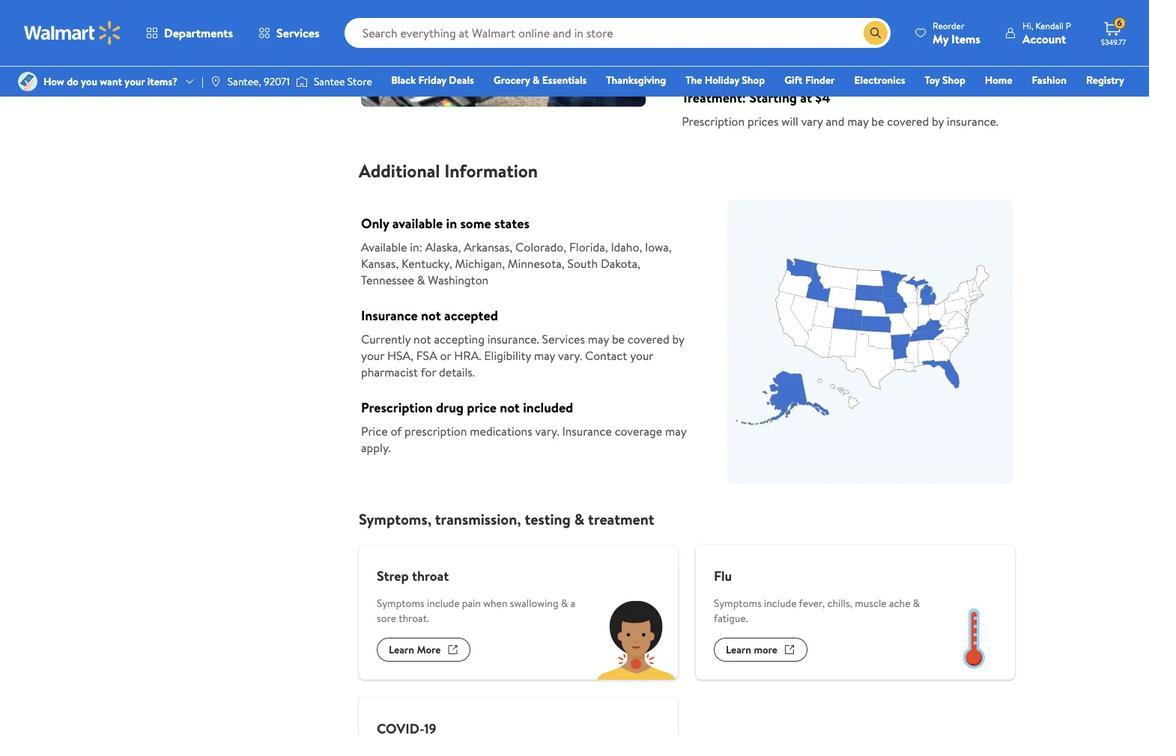 Task type: locate. For each thing, give the bounding box(es) containing it.
&
[[533, 73, 540, 88], [417, 272, 425, 288], [574, 510, 585, 530], [561, 597, 568, 612], [913, 597, 920, 612]]

tennessee
[[361, 272, 414, 288]]

0 horizontal spatial services
[[277, 25, 320, 41]]

0 horizontal spatial insurance.
[[488, 331, 539, 348]]

not right hsa,
[[414, 331, 431, 348]]

0 vertical spatial be
[[872, 113, 885, 129]]

include inside symptoms include fever, chills, muscle ache & fatigue.
[[764, 597, 797, 612]]

19 left test:
[[729, 12, 742, 31]]

not up medications
[[500, 399, 520, 417]]

respiratory
[[878, 37, 935, 54]]

a right "swallowing"
[[571, 597, 576, 612]]

test
[[749, 37, 769, 54]]

learn more
[[726, 643, 778, 658]]

insurance inside insurance not accepted currently not accepting insurance. services may be covered by your hsa, fsa or hra. eligibility may vary. contact your pharmacist for details.
[[361, 306, 418, 325]]

toy shop link
[[918, 72, 972, 88]]

 image left how
[[18, 72, 37, 91]]

coverage
[[615, 423, 663, 440]]

insurance.
[[947, 113, 999, 129], [488, 331, 539, 348]]

symptoms down the strep
[[377, 597, 425, 612]]

shop down the swab
[[742, 73, 765, 88]]

1 horizontal spatial prescription
[[682, 113, 745, 129]]

 image right |
[[210, 76, 222, 88]]

covid- up a
[[682, 12, 729, 31]]

insurance. down accepted on the top left of page
[[488, 331, 539, 348]]

fashion
[[1032, 73, 1067, 88]]

1 horizontal spatial insurance.
[[947, 113, 999, 129]]

covid-
[[682, 12, 729, 31], [693, 37, 735, 54]]

covered inside treatment: starting at $4 prescription prices will vary and may be covered by insurance.
[[887, 113, 929, 129]]

include inside 'symptoms include pain when swallowing & a sore throat.'
[[427, 597, 460, 612]]

prescription
[[682, 113, 745, 129], [361, 399, 433, 417]]

2 horizontal spatial a
[[870, 37, 875, 54]]

0 vertical spatial insurance.
[[947, 113, 999, 129]]

arkansas,
[[464, 239, 513, 255]]

19 left test
[[735, 37, 746, 54]]

0 horizontal spatial covered
[[628, 331, 670, 348]]

1 horizontal spatial  image
[[210, 76, 222, 88]]

a right nose.
[[870, 37, 875, 54]]

1 vertical spatial insurance
[[562, 423, 612, 440]]

insurance down included
[[562, 423, 612, 440]]

$88
[[775, 12, 797, 31]]

be inside treatment: starting at $4 prescription prices will vary and may be covered by insurance.
[[872, 113, 885, 129]]

more
[[417, 643, 441, 658]]

strep throat
[[377, 567, 449, 586]]

1 vertical spatial covid-
[[693, 37, 735, 54]]

be
[[872, 113, 885, 129], [612, 331, 625, 348]]

symptoms include pain when swallowing & a sore throat.
[[377, 597, 576, 627]]

& right 'ache'
[[913, 597, 920, 612]]

covered inside insurance not accepted currently not accepting insurance. services may be covered by your hsa, fsa or hra. eligibility may vary. contact your pharmacist for details.
[[628, 331, 670, 348]]

1 vertical spatial be
[[612, 331, 625, 348]]

0 horizontal spatial prescription
[[361, 399, 433, 417]]

include for flu
[[764, 597, 797, 612]]

not
[[421, 306, 441, 325], [414, 331, 431, 348], [500, 399, 520, 417]]

include left fever,
[[764, 597, 797, 612]]

0 horizontal spatial insurance
[[361, 306, 418, 325]]

1 horizontal spatial learn
[[726, 643, 752, 658]]

 image
[[296, 74, 308, 89]]

0 horizontal spatial include
[[427, 597, 460, 612]]

1 vertical spatial covered
[[628, 331, 670, 348]]

collecting
[[816, 37, 867, 54]]

insurance not accepted currently not accepting insurance. services may be covered by your hsa, fsa or hra. eligibility may vary. contact your pharmacist for details.
[[361, 306, 685, 381]]

0 vertical spatial 19
[[729, 12, 742, 31]]

information
[[444, 158, 538, 183]]

eligibility
[[484, 348, 531, 364]]

learn for flu
[[726, 643, 752, 658]]

0 vertical spatial not
[[421, 306, 441, 325]]

by right contact
[[673, 331, 685, 348]]

1 include from the left
[[427, 597, 460, 612]]

for
[[421, 364, 436, 381]]

0 horizontal spatial shop
[[742, 73, 765, 88]]

vary. inside insurance not accepted currently not accepting insurance. services may be covered by your hsa, fsa or hra. eligibility may vary. contact your pharmacist for details.
[[558, 348, 582, 364]]

& right "swallowing"
[[561, 597, 568, 612]]

walmart image
[[24, 21, 121, 45]]

covid- right a
[[693, 37, 735, 54]]

strep throat. symptoms include pain when swallowing and a sore throat. learn more. image
[[596, 598, 678, 680]]

symptoms inside 'symptoms include pain when swallowing & a sore throat.'
[[377, 597, 425, 612]]

vary. left contact
[[558, 348, 582, 364]]

reorder
[[933, 19, 965, 32]]

symptoms
[[377, 597, 425, 612], [714, 597, 762, 612]]

0 vertical spatial insurance
[[361, 306, 418, 325]]

0 horizontal spatial  image
[[18, 72, 37, 91]]

covered right contact
[[628, 331, 670, 348]]

0 horizontal spatial learn
[[389, 643, 414, 658]]

1 vertical spatial 19
[[735, 37, 746, 54]]

2 symptoms from the left
[[714, 597, 762, 612]]

Walmart Site-Wide search field
[[344, 18, 891, 48]]

& inside "link"
[[533, 73, 540, 88]]

or
[[440, 348, 451, 364]]

shop
[[742, 73, 765, 88], [943, 73, 966, 88]]

1 horizontal spatial by
[[932, 113, 944, 129]]

kansas,
[[361, 255, 399, 272]]

florida,
[[569, 239, 608, 255]]

0 vertical spatial by
[[932, 113, 944, 129]]

0 horizontal spatial be
[[612, 331, 625, 348]]

your right want
[[125, 74, 145, 89]]

covered
[[887, 113, 929, 129], [628, 331, 670, 348]]

of
[[391, 423, 402, 440]]

some
[[460, 214, 491, 233]]

santee store
[[314, 74, 372, 89]]

2 learn from the left
[[726, 643, 752, 658]]

your right contact
[[630, 348, 654, 364]]

1 horizontal spatial services
[[542, 331, 585, 348]]

kentucky,
[[402, 255, 452, 272]]

the
[[822, 54, 840, 70]]

covered down the toy
[[887, 113, 929, 129]]

vary. down included
[[535, 423, 559, 440]]

1 horizontal spatial shop
[[943, 73, 966, 88]]

0 vertical spatial prescription
[[682, 113, 745, 129]]

learn left more
[[389, 643, 414, 658]]

insurance
[[361, 306, 418, 325], [562, 423, 612, 440]]

2 vertical spatial not
[[500, 399, 520, 417]]

1 horizontal spatial be
[[872, 113, 885, 129]]

& down in:
[[417, 272, 425, 288]]

0 horizontal spatial symptoms
[[377, 597, 425, 612]]

by
[[932, 113, 944, 129], [673, 331, 685, 348]]

1 horizontal spatial covered
[[887, 113, 929, 129]]

price
[[467, 399, 497, 417]]

thanksgiving link
[[600, 72, 673, 88]]

accepting
[[434, 331, 485, 348]]

 image
[[18, 72, 37, 91], [210, 76, 222, 88]]

2 include from the left
[[764, 597, 797, 612]]

washington
[[428, 272, 489, 288]]

6 $349.77
[[1101, 17, 1126, 47]]

essentials
[[542, 73, 587, 88]]

insurance inside prescription drug price not included price of prescription medications vary. insurance coverage may apply.
[[562, 423, 612, 440]]

registry one debit
[[1010, 73, 1125, 109]]

include left pain
[[427, 597, 460, 612]]

1 symptoms from the left
[[377, 597, 425, 612]]

clear search field text image
[[846, 27, 858, 39]]

registry link
[[1080, 72, 1131, 88]]

& right "grocery"
[[533, 73, 540, 88]]

taken
[[763, 54, 791, 70]]

prices
[[748, 113, 779, 129]]

iowa,
[[645, 239, 672, 255]]

pain
[[462, 597, 481, 612]]

prescription down the treatment:
[[682, 113, 745, 129]]

1 horizontal spatial include
[[764, 597, 797, 612]]

1 vertical spatial insurance.
[[488, 331, 539, 348]]

0 horizontal spatial by
[[673, 331, 685, 348]]

services inside dropdown button
[[277, 25, 320, 41]]

michigan,
[[455, 255, 505, 272]]

2 shop from the left
[[943, 73, 966, 88]]

pharmacist
[[361, 364, 418, 381]]

1 horizontal spatial insurance
[[562, 423, 612, 440]]

0 vertical spatial vary.
[[558, 348, 582, 364]]

shop right the toy
[[943, 73, 966, 88]]

electronics link
[[848, 72, 912, 88]]

throat
[[412, 567, 449, 586]]

black friday deals link
[[385, 72, 481, 88]]

services
[[277, 25, 320, 41], [542, 331, 585, 348]]

1 shop from the left
[[742, 73, 765, 88]]

0 vertical spatial covered
[[887, 113, 929, 129]]

not up accepting
[[421, 306, 441, 325]]

symptoms inside symptoms include fever, chills, muscle ache & fatigue.
[[714, 597, 762, 612]]

1 vertical spatial vary.
[[535, 423, 559, 440]]

insurance up currently
[[361, 306, 418, 325]]

1 horizontal spatial a
[[726, 54, 732, 70]]

& inside only available in some states available in: alaska, arkansas, colorado, florida, idaho, iowa, kansas, kentucky, michigan, minnesota, south dakota, tennessee & washington
[[417, 272, 425, 288]]

0 vertical spatial services
[[277, 25, 320, 41]]

services up 92071
[[277, 25, 320, 41]]

1 vertical spatial services
[[542, 331, 585, 348]]

92071
[[264, 74, 290, 89]]

one
[[1010, 94, 1032, 109]]

0 vertical spatial covid-
[[682, 12, 729, 31]]

services right eligibility
[[542, 331, 585, 348]]

services button
[[246, 15, 332, 51]]

prescription up the of at the left bottom
[[361, 399, 433, 417]]

& inside 'symptoms include pain when swallowing & a sore throat.'
[[561, 597, 568, 612]]

by down the toy
[[932, 113, 944, 129]]

contact
[[585, 348, 627, 364]]

santee
[[314, 74, 345, 89]]

grocery & essentials
[[494, 73, 587, 88]]

symptoms down flu
[[714, 597, 762, 612]]

dakota,
[[601, 255, 641, 272]]

kendall
[[1036, 19, 1064, 32]]

how do you want your items?
[[43, 74, 178, 89]]

fashion link
[[1025, 72, 1074, 88]]

a
[[870, 37, 875, 54], [726, 54, 732, 70], [571, 597, 576, 612]]

learn left "more"
[[726, 643, 752, 658]]

items
[[952, 30, 981, 47]]

thanksgiving
[[606, 73, 666, 88]]

0 horizontal spatial a
[[571, 597, 576, 612]]

& inside symptoms include fever, chills, muscle ache & fatigue.
[[913, 597, 920, 612]]

insurance. down home link
[[947, 113, 999, 129]]

1 vertical spatial prescription
[[361, 399, 433, 417]]

1 learn from the left
[[389, 643, 414, 658]]

1 vertical spatial not
[[414, 331, 431, 348]]

additional information
[[359, 158, 538, 183]]

your left hsa,
[[361, 348, 384, 364]]

1 horizontal spatial symptoms
[[714, 597, 762, 612]]

a left the swab
[[726, 54, 732, 70]]

1 vertical spatial by
[[673, 331, 685, 348]]

south
[[568, 255, 598, 272]]



Task type: describe. For each thing, give the bounding box(es) containing it.
be inside insurance not accepted currently not accepting insurance. services may be covered by your hsa, fsa or hra. eligibility may vary. contact your pharmacist for details.
[[612, 331, 625, 348]]

symptoms,
[[359, 510, 432, 530]]

deals
[[449, 73, 474, 88]]

reorder my items
[[933, 19, 981, 47]]

santee, 92071
[[228, 74, 290, 89]]

swab
[[735, 54, 760, 70]]

only available in some states available in: alaska, arkansas, colorado, florida, idaho, iowa, kansas, kentucky, michigan, minnesota, south dakota, tennessee & washington
[[361, 214, 672, 288]]

p
[[1066, 19, 1071, 32]]

chills,
[[828, 597, 853, 612]]

toy
[[925, 73, 940, 88]]

& right testing
[[574, 510, 585, 530]]

vary. inside prescription drug price not included price of prescription medications vary. insurance coverage may apply.
[[535, 423, 559, 440]]

prescription inside treatment: starting at $4 prescription prices will vary and may be covered by insurance.
[[682, 113, 745, 129]]

and
[[826, 113, 845, 129]]

holiday
[[705, 73, 740, 88]]

muscle
[[855, 597, 887, 612]]

price
[[361, 423, 388, 440]]

learn more button
[[377, 639, 471, 662]]

may inside prescription drug price not included price of prescription medications vary. insurance coverage may apply.
[[665, 423, 687, 440]]

1 horizontal spatial your
[[361, 348, 384, 364]]

by inside treatment: starting at $4 prescription prices will vary and may be covered by insurance.
[[932, 113, 944, 129]]

symptoms, transmission, testing & treatment
[[359, 510, 655, 530]]

the
[[686, 73, 702, 88]]

symptoms for strep throat
[[377, 597, 425, 612]]

starting
[[749, 88, 797, 107]]

walmart+ link
[[1073, 93, 1131, 109]]

when
[[483, 597, 508, 612]]

states
[[495, 214, 530, 233]]

a
[[682, 37, 690, 54]]

2 horizontal spatial your
[[630, 348, 654, 364]]

involves
[[772, 37, 813, 54]]

flu. symptoms include fever, chills, muscle ache and fatigue. learn more. image
[[933, 598, 1015, 680]]

prescription drug price not included price of prescription medications vary. insurance coverage may apply.
[[361, 399, 687, 456]]

fever,
[[799, 597, 825, 612]]

idaho,
[[611, 239, 642, 255]]

shop inside "link"
[[943, 73, 966, 88]]

toy shop
[[925, 73, 966, 88]]

in:
[[410, 239, 423, 255]]

vary
[[801, 113, 823, 129]]

ache
[[889, 597, 911, 612]]

symptoms include fever, chills, muscle ache & fatigue.
[[714, 597, 920, 627]]

0 horizontal spatial your
[[125, 74, 145, 89]]

transmission,
[[435, 510, 521, 530]]

 image for santee, 92071
[[210, 76, 222, 88]]

flu
[[714, 567, 732, 586]]

$4
[[815, 88, 831, 107]]

colorado,
[[516, 239, 567, 255]]

in
[[446, 214, 457, 233]]

nose.
[[842, 54, 869, 70]]

santee,
[[228, 74, 261, 89]]

medications
[[470, 423, 533, 440]]

 image for how do you want your items?
[[18, 72, 37, 91]]

may inside treatment: starting at $4 prescription prices will vary and may be covered by insurance.
[[848, 113, 869, 129]]

search icon image
[[870, 27, 882, 39]]

prescription inside prescription drug price not included price of prescription medications vary. insurance coverage may apply.
[[361, 399, 433, 417]]

departments
[[164, 25, 233, 41]]

strep
[[377, 567, 409, 586]]

covid-19 test: $88 a covid-19 test involves collecting a respiratory sample through a swab taken from the nose.
[[682, 12, 974, 70]]

want
[[100, 74, 122, 89]]

hsa,
[[387, 348, 414, 364]]

insurance. inside insurance not accepted currently not accepting insurance. services may be covered by your hsa, fsa or hra. eligibility may vary. contact your pharmacist for details.
[[488, 331, 539, 348]]

not inside prescription drug price not included price of prescription medications vary. insurance coverage may apply.
[[500, 399, 520, 417]]

gift finder link
[[778, 72, 842, 88]]

available in: alaska, arkansas, colorado, florida, idaho, iowa, kansas, kentucky, michigan, minnesota, south dakota, tennessee & washington image
[[728, 200, 1013, 485]]

walmart+
[[1080, 94, 1125, 109]]

the holiday shop link
[[679, 72, 772, 88]]

grocery & essentials link
[[487, 72, 594, 88]]

swallowing
[[510, 597, 559, 612]]

more
[[754, 643, 778, 658]]

do
[[67, 74, 78, 89]]

$349.77
[[1101, 37, 1126, 47]]

a inside 'symptoms include pain when swallowing & a sore throat.'
[[571, 597, 576, 612]]

by inside insurance not accepted currently not accepting insurance. services may be covered by your hsa, fsa or hra. eligibility may vary. contact your pharmacist for details.
[[673, 331, 685, 348]]

my
[[933, 30, 949, 47]]

included
[[523, 399, 573, 417]]

gift
[[785, 73, 803, 88]]

alaska,
[[425, 239, 461, 255]]

departments button
[[133, 15, 246, 51]]

learn for strep throat
[[389, 643, 414, 658]]

only
[[361, 214, 389, 233]]

include for strep throat
[[427, 597, 460, 612]]

electronics
[[855, 73, 905, 88]]

insurance. inside treatment: starting at $4 prescription prices will vary and may be covered by insurance.
[[947, 113, 999, 129]]

treatment
[[588, 510, 655, 530]]

fatigue.
[[714, 612, 748, 627]]

home
[[985, 73, 1013, 88]]

minnesota,
[[508, 255, 565, 272]]

|
[[202, 74, 204, 89]]

services inside insurance not accepted currently not accepting insurance. services may be covered by your hsa, fsa or hra. eligibility may vary. contact your pharmacist for details.
[[542, 331, 585, 348]]

details.
[[439, 364, 475, 381]]

the holiday shop
[[686, 73, 765, 88]]

hi,
[[1023, 19, 1034, 32]]

6
[[1117, 17, 1122, 29]]

apply.
[[361, 440, 391, 456]]

treatment: starting at $4 prescription prices will vary and may be covered by insurance.
[[682, 88, 999, 129]]

learn more
[[389, 643, 441, 658]]

symptoms for flu
[[714, 597, 762, 612]]

currently
[[361, 331, 411, 348]]

throat.
[[399, 612, 429, 627]]

Search search field
[[344, 18, 891, 48]]

test:
[[745, 12, 772, 31]]

finder
[[805, 73, 835, 88]]

accepted
[[444, 306, 498, 325]]



Task type: vqa. For each thing, say whether or not it's contained in the screenshot.
Good
no



